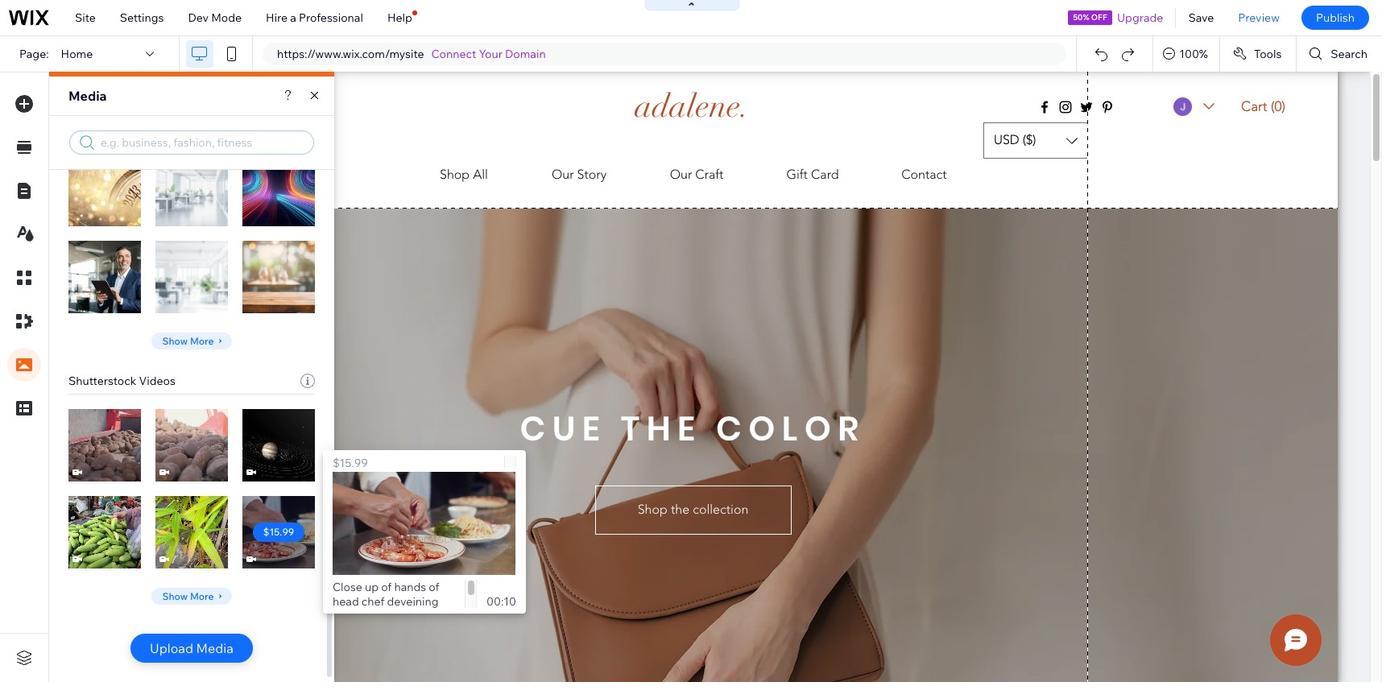 Task type: locate. For each thing, give the bounding box(es) containing it.
15.99
[[95, 439, 120, 451], [182, 439, 207, 451], [269, 439, 294, 451], [340, 456, 368, 471], [95, 526, 120, 538], [182, 526, 207, 538], [269, 526, 294, 538]]

connect
[[432, 47, 477, 61]]

show more up videos
[[162, 335, 214, 347]]

$
[[92, 184, 98, 196], [179, 184, 185, 196], [266, 184, 272, 196], [92, 271, 98, 283], [179, 271, 185, 283], [266, 271, 272, 283], [89, 439, 95, 451], [176, 439, 182, 451], [263, 439, 269, 451], [333, 456, 340, 471], [89, 526, 95, 538], [176, 526, 182, 538], [263, 526, 269, 538]]

show more for 2.99
[[162, 335, 214, 347]]

hire a professional
[[266, 10, 363, 25]]

show for $ 15.99
[[162, 590, 188, 602]]

of right up on the left bottom of the page
[[381, 580, 392, 595]]

$ 2.99
[[92, 184, 118, 196], [179, 184, 205, 196], [266, 184, 292, 196], [92, 271, 118, 283], [179, 271, 205, 283], [266, 271, 292, 283]]

100% button
[[1154, 36, 1220, 72]]

show more button for 15.99
[[152, 588, 232, 605]]

1 vertical spatial show more
[[162, 590, 214, 602]]

1 vertical spatial more
[[190, 590, 214, 602]]

search
[[1331, 47, 1368, 61]]

off
[[1092, 12, 1108, 23]]

show more button up upload media
[[152, 588, 232, 605]]

1 show more button from the top
[[152, 333, 232, 350]]

1 horizontal spatial media
[[196, 641, 234, 657]]

1 show from the top
[[162, 335, 188, 347]]

0 vertical spatial more
[[190, 335, 214, 347]]

tools button
[[1221, 36, 1297, 72]]

show
[[162, 335, 188, 347], [162, 590, 188, 602]]

$ 15.99
[[89, 439, 120, 451], [176, 439, 207, 451], [263, 439, 294, 451], [333, 456, 368, 471], [89, 526, 120, 538], [176, 526, 207, 538], [263, 526, 294, 538]]

e.g. business, fashion, fitness field
[[99, 135, 296, 151]]

chef
[[362, 595, 385, 609]]

site
[[75, 10, 96, 25]]

hands
[[394, 580, 426, 595]]

seafood
[[333, 624, 375, 638]]

show more button
[[152, 333, 232, 350], [152, 588, 232, 605]]

0 vertical spatial show more button
[[152, 333, 232, 350]]

2 show from the top
[[162, 590, 188, 602]]

1 horizontal spatial of
[[429, 580, 440, 595]]

of right hands
[[429, 580, 440, 595]]

show up 'upload'
[[162, 590, 188, 602]]

media down the home
[[68, 88, 107, 104]]

0 vertical spatial show
[[162, 335, 188, 347]]

1 vertical spatial show more button
[[152, 588, 232, 605]]

more
[[190, 335, 214, 347], [190, 590, 214, 602]]

0 horizontal spatial media
[[68, 88, 107, 104]]

show more
[[162, 335, 214, 347], [162, 590, 214, 602]]

https://www.wix.com/mysite connect your domain
[[277, 47, 546, 61]]

shutterstock videos
[[68, 374, 176, 388]]

up
[[365, 580, 379, 595]]

at
[[333, 638, 343, 653]]

close
[[333, 580, 363, 595]]

home
[[61, 47, 93, 61]]

media
[[68, 88, 107, 104], [196, 641, 234, 657]]

show more button up videos
[[152, 333, 232, 350]]

2 show more button from the top
[[152, 588, 232, 605]]

2.99
[[98, 184, 118, 196], [185, 184, 205, 196], [272, 184, 292, 196], [98, 271, 118, 283], [185, 271, 205, 283], [272, 271, 292, 283]]

show up videos
[[162, 335, 188, 347]]

0 horizontal spatial of
[[381, 580, 392, 595]]

a
[[290, 10, 296, 25]]

1 show more from the top
[[162, 335, 214, 347]]

50% off
[[1073, 12, 1108, 23]]

help
[[387, 10, 412, 25]]

2 more from the top
[[190, 590, 214, 602]]

2 show more from the top
[[162, 590, 214, 602]]

0 vertical spatial media
[[68, 88, 107, 104]]

50%
[[1073, 12, 1090, 23]]

media right 'upload'
[[196, 641, 234, 657]]

deveining
[[387, 595, 439, 609]]

your
[[479, 47, 503, 61]]

1 more from the top
[[190, 335, 214, 347]]

0 vertical spatial show more
[[162, 335, 214, 347]]

1 vertical spatial show
[[162, 590, 188, 602]]

show more up upload media
[[162, 590, 214, 602]]

of
[[381, 580, 392, 595], [429, 580, 440, 595]]

kitchen
[[403, 638, 441, 653]]

1 vertical spatial media
[[196, 641, 234, 657]]



Task type: vqa. For each thing, say whether or not it's contained in the screenshot.
the rightmost (178)
no



Task type: describe. For each thing, give the bounding box(es) containing it.
tools
[[1255, 47, 1282, 61]]

hire
[[266, 10, 288, 25]]

https://www.wix.com/mysite
[[277, 47, 424, 61]]

dev mode
[[188, 10, 242, 25]]

dev
[[188, 10, 209, 25]]

upgrade
[[1118, 10, 1164, 25]]

head
[[333, 595, 359, 609]]

more for 15.99
[[190, 590, 214, 602]]

cooking
[[404, 609, 446, 624]]

restaurant
[[346, 638, 400, 653]]

show more for 15.99
[[162, 590, 214, 602]]

shutterstock
[[68, 374, 136, 388]]

on
[[409, 624, 423, 638]]

domain
[[505, 47, 546, 61]]

00:10
[[487, 595, 517, 610]]

pasta
[[378, 624, 407, 638]]

100%
[[1180, 47, 1209, 61]]

search button
[[1298, 36, 1383, 72]]

table
[[425, 624, 452, 638]]

save
[[1189, 10, 1215, 25]]

upload media
[[150, 641, 234, 657]]

preview
[[1239, 10, 1280, 25]]

settings
[[120, 10, 164, 25]]

save button
[[1177, 0, 1227, 35]]

upload
[[150, 641, 193, 657]]

prawns
[[333, 609, 371, 624]]

1 of from the left
[[381, 580, 392, 595]]

2 of from the left
[[429, 580, 440, 595]]

professional
[[299, 10, 363, 25]]

preview button
[[1227, 0, 1292, 35]]

close up of hands of head chef deveining prawns while cooking seafood pasta on table at restaurant kitchen
[[333, 580, 452, 653]]

publish button
[[1302, 6, 1370, 30]]

show for $ 2.99
[[162, 335, 188, 347]]

mode
[[211, 10, 242, 25]]

more for 2.99
[[190, 335, 214, 347]]

show more button for 2.99
[[152, 333, 232, 350]]

videos
[[139, 374, 176, 388]]

publish
[[1317, 10, 1355, 25]]

while
[[374, 609, 401, 624]]



